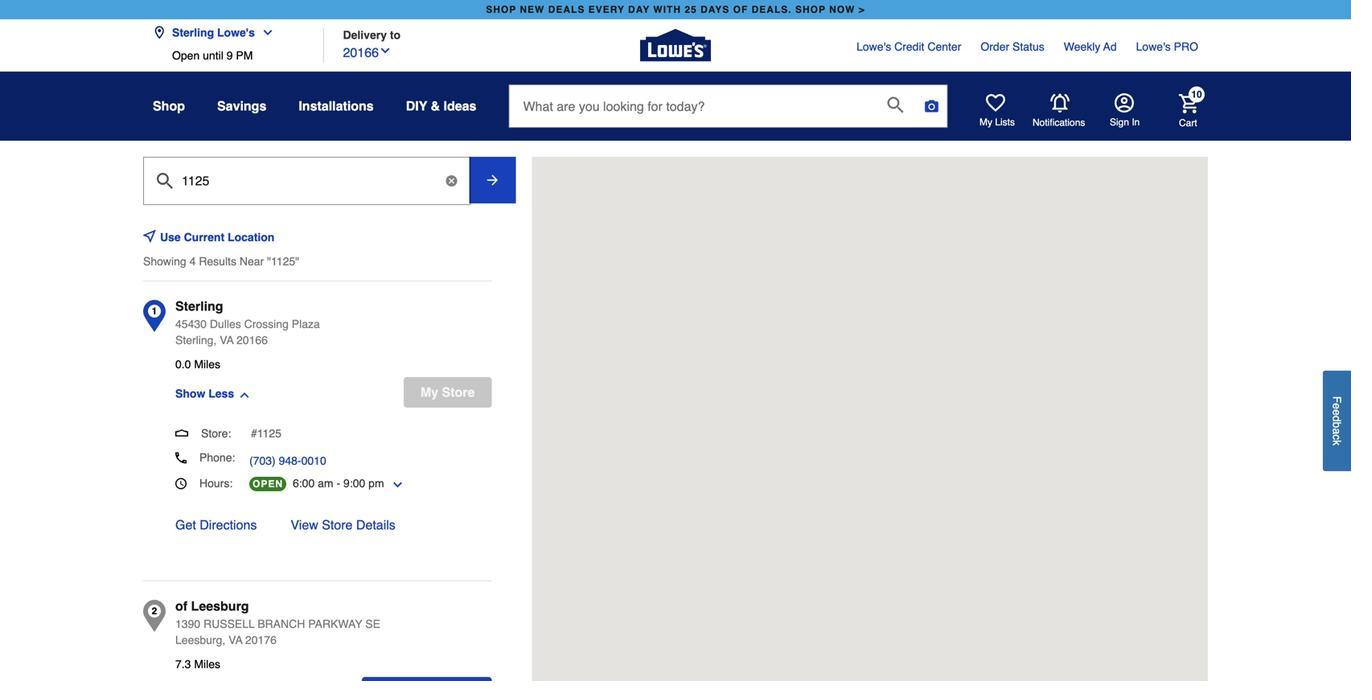 Task type: locate. For each thing, give the bounding box(es) containing it.
0 vertical spatial 20166
[[343, 45, 379, 60]]

1 vertical spatial miles
[[194, 658, 220, 671]]

lowe's
[[217, 26, 255, 39], [857, 40, 891, 53], [1136, 40, 1171, 53]]

weekly
[[1064, 40, 1101, 53]]

1 horizontal spatial chevron down image
[[379, 44, 392, 57]]

center
[[928, 40, 962, 53]]

details
[[356, 518, 396, 533]]

va
[[220, 334, 234, 347], [229, 634, 242, 647]]

show less
[[175, 387, 234, 400]]

location image
[[153, 26, 166, 39]]

0 vertical spatial chevron down image
[[255, 26, 274, 39]]

1 vertical spatial va
[[229, 634, 242, 647]]

"1125"
[[267, 255, 299, 268]]

1 horizontal spatial 20166
[[343, 45, 379, 60]]

gps image
[[143, 229, 156, 242]]

2
[[152, 606, 157, 617]]

0.0
[[175, 358, 191, 371]]

7.3
[[175, 658, 191, 671]]

:
[[230, 477, 233, 490]]

va down dulles
[[220, 334, 234, 347]]

sign in
[[1110, 117, 1140, 128]]

camera image
[[924, 98, 940, 114]]

20166
[[343, 45, 379, 60], [237, 334, 268, 347]]

va down russell
[[229, 634, 242, 647]]

store inside button
[[442, 385, 475, 400]]

history image
[[175, 478, 187, 490]]

now
[[829, 4, 855, 15]]

lowe's home improvement lists image
[[986, 93, 1006, 113]]

(703) 948-0010
[[249, 455, 326, 467]]

1
[[152, 306, 157, 317]]

#1125
[[251, 427, 281, 440]]

lowe's home improvement cart image
[[1179, 94, 1199, 113]]

lowe's up 9
[[217, 26, 255, 39]]

None search field
[[509, 84, 948, 143]]

0 horizontal spatial lowe's
[[217, 26, 255, 39]]

1 vertical spatial open
[[253, 479, 283, 490]]

miles
[[194, 358, 220, 371], [194, 658, 220, 671]]

b
[[1331, 422, 1344, 428]]

get directions
[[175, 518, 257, 533]]

delivery
[[343, 29, 387, 41]]

e up d
[[1331, 403, 1344, 410]]

shop left new
[[486, 4, 517, 15]]

1 vertical spatial 20166
[[237, 334, 268, 347]]

(703) 948-0010 link
[[249, 453, 326, 469]]

0 vertical spatial miles
[[194, 358, 220, 371]]

open
[[172, 49, 200, 62], [253, 479, 283, 490]]

1 horizontal spatial lowe's
[[857, 40, 891, 53]]

my
[[980, 117, 993, 128], [421, 385, 438, 400]]

20166 down 'crossing'
[[237, 334, 268, 347]]

1 horizontal spatial open
[[253, 479, 283, 490]]

directions
[[200, 518, 257, 533]]

installations button
[[299, 92, 374, 121]]

lists
[[995, 117, 1015, 128]]

0 vertical spatial open
[[172, 49, 200, 62]]

0 horizontal spatial open
[[172, 49, 200, 62]]

order status link
[[981, 39, 1045, 55]]

branch
[[258, 618, 305, 631]]

6:00
[[293, 477, 315, 490]]

0 vertical spatial sterling
[[172, 26, 214, 39]]

1 miles from the top
[[194, 358, 220, 371]]

near
[[240, 255, 264, 268]]

20166 inside sterling 45430 dulles crossing plaza sterling, va 20166
[[237, 334, 268, 347]]

0 horizontal spatial my
[[421, 385, 438, 400]]

lowe's home improvement account image
[[1115, 93, 1134, 113]]

chevron down image
[[255, 26, 274, 39], [379, 44, 392, 57]]

hours :
[[200, 477, 233, 490]]

1 vertical spatial chevron down image
[[379, 44, 392, 57]]

shop left now
[[796, 4, 826, 15]]

miles right 0.0
[[194, 358, 220, 371]]

lowe's left pro
[[1136, 40, 1171, 53]]

current
[[184, 231, 225, 244]]

0 horizontal spatial 20166
[[237, 334, 268, 347]]

open down (703)
[[253, 479, 283, 490]]

chevron down image inside 20166 button
[[379, 44, 392, 57]]

6:00 am - 9:00 pm
[[293, 477, 384, 490]]

e up b
[[1331, 410, 1344, 416]]

4
[[190, 255, 196, 268]]

of
[[733, 4, 748, 15]]

deals
[[548, 4, 585, 15]]

20166 inside button
[[343, 45, 379, 60]]

2 shop from the left
[[796, 4, 826, 15]]

1 horizontal spatial shop
[[796, 4, 826, 15]]

20176
[[245, 634, 277, 647]]

1 vertical spatial store
[[322, 518, 353, 533]]

lowe's credit center link
[[857, 39, 962, 55]]

&
[[431, 99, 440, 113]]

russell
[[204, 618, 255, 631]]

lowe's left credit
[[857, 40, 891, 53]]

sterling inside button
[[172, 26, 214, 39]]

status
[[1013, 40, 1045, 53]]

1 horizontal spatial store
[[442, 385, 475, 400]]

shop
[[153, 99, 185, 113]]

sterling up open until 9 pm
[[172, 26, 214, 39]]

1 horizontal spatial my
[[980, 117, 993, 128]]

2 horizontal spatial lowe's
[[1136, 40, 1171, 53]]

diy & ideas button
[[406, 92, 477, 121]]

sterling up '45430'
[[175, 299, 223, 314]]

1 vertical spatial sterling
[[175, 299, 223, 314]]

se
[[365, 618, 380, 631]]

order
[[981, 40, 1010, 53]]

results
[[199, 255, 236, 268]]

f e e d b a c k button
[[1323, 371, 1351, 472]]

0 horizontal spatial store
[[322, 518, 353, 533]]

0 horizontal spatial chevron down image
[[255, 26, 274, 39]]

use current location
[[160, 231, 275, 244]]

my inside button
[[421, 385, 438, 400]]

my store button
[[404, 377, 492, 408]]

miles right 7.3
[[194, 658, 220, 671]]

sterling inside sterling 45430 dulles crossing plaza sterling, va 20166
[[175, 299, 223, 314]]

weekly ad
[[1064, 40, 1117, 53]]

miles for sterling
[[194, 358, 220, 371]]

sterling 45430 dulles crossing plaza sterling, va 20166
[[175, 299, 320, 347]]

sterling for sterling 45430 dulles crossing plaza sterling, va 20166
[[175, 299, 223, 314]]

2 miles from the top
[[194, 658, 220, 671]]

open left until
[[172, 49, 200, 62]]

day
[[628, 4, 650, 15]]

sterling lowe's
[[172, 26, 255, 39]]

pm
[[236, 49, 253, 62]]

20166 down delivery
[[343, 45, 379, 60]]

1 vertical spatial my
[[421, 385, 438, 400]]

0 vertical spatial store
[[442, 385, 475, 400]]

my for my store
[[421, 385, 438, 400]]

weekly ad link
[[1064, 39, 1117, 55]]

0 vertical spatial my
[[980, 117, 993, 128]]

less
[[209, 387, 234, 400]]

va inside "of leesburg 1390 russell branch parkway se leesburg, va 20176"
[[229, 634, 242, 647]]

0 vertical spatial va
[[220, 334, 234, 347]]

lowe's pro link
[[1136, 39, 1199, 55]]

new
[[520, 4, 545, 15]]

0 horizontal spatial shop
[[486, 4, 517, 15]]



Task type: vqa. For each thing, say whether or not it's contained in the screenshot.
Delivery
yes



Task type: describe. For each thing, give the bounding box(es) containing it.
with
[[654, 4, 681, 15]]

credit
[[895, 40, 925, 53]]

pm
[[369, 477, 384, 490]]

va inside sterling 45430 dulles crossing plaza sterling, va 20166
[[220, 334, 234, 347]]

showing                                      4                                     results near "1125"
[[143, 255, 299, 268]]

lowe's pro
[[1136, 40, 1199, 53]]

am
[[318, 477, 334, 490]]

days
[[701, 4, 730, 15]]

every
[[589, 4, 625, 15]]

0.0 miles
[[175, 358, 220, 371]]

f e e d b a c k
[[1331, 397, 1344, 446]]

of leesburg link
[[175, 597, 249, 616]]

store for view
[[322, 518, 353, 533]]

plaza
[[292, 318, 320, 331]]

phone:
[[200, 451, 235, 464]]

diy
[[406, 99, 427, 113]]

45430
[[175, 318, 207, 331]]

f
[[1331, 397, 1344, 403]]

view store details link
[[291, 516, 396, 535]]

Search Query text field
[[510, 85, 875, 127]]

c
[[1331, 435, 1344, 440]]

25
[[685, 4, 697, 15]]

my lists link
[[980, 93, 1015, 129]]

open for open until 9 pm
[[172, 49, 200, 62]]

location
[[228, 231, 275, 244]]

ad
[[1104, 40, 1117, 53]]

cart
[[1179, 117, 1198, 129]]

ideas
[[444, 99, 477, 113]]

notifications
[[1033, 117, 1085, 128]]

of leesburg 1390 russell branch parkway se leesburg, va 20176
[[175, 599, 380, 647]]

my for my lists
[[980, 117, 993, 128]]

lowe's for lowe's credit center
[[857, 40, 891, 53]]

my lists
[[980, 117, 1015, 128]]

miles for of leesburg
[[194, 658, 220, 671]]

sterling,
[[175, 334, 217, 347]]

Zip Code, City, State or Store # text field
[[150, 165, 463, 189]]

to
[[390, 29, 401, 41]]

open for open
[[253, 479, 283, 490]]

use current location button
[[160, 220, 300, 255]]

9:00
[[344, 477, 365, 490]]

chevron down image inside the sterling lowe's button
[[255, 26, 274, 39]]

leesburg
[[191, 599, 249, 614]]

get
[[175, 518, 196, 533]]

lowe's home improvement logo image
[[640, 10, 711, 81]]

shop button
[[153, 92, 185, 121]]

showing
[[143, 255, 186, 268]]

1 e from the top
[[1331, 403, 1344, 410]]

delivery to
[[343, 29, 401, 41]]

lowe's credit center
[[857, 40, 962, 53]]

search image
[[888, 97, 904, 113]]

a
[[1331, 428, 1344, 435]]

10
[[1192, 89, 1202, 100]]

view store details
[[291, 518, 396, 533]]

pagoda image
[[175, 427, 188, 440]]

20166 button
[[343, 41, 392, 62]]

my store
[[421, 385, 475, 400]]

7.3 miles
[[175, 658, 220, 671]]

1 shop from the left
[[486, 4, 517, 15]]

lowe's home improvement notification center image
[[1051, 94, 1070, 113]]

d
[[1331, 416, 1344, 422]]

leesburg,
[[175, 634, 225, 647]]

(703)
[[249, 455, 276, 467]]

store for my
[[442, 385, 475, 400]]

948-
[[279, 455, 301, 467]]

hours
[[200, 477, 230, 490]]

>
[[859, 4, 865, 15]]

get directions link
[[175, 516, 257, 535]]

lowe's for lowe's pro
[[1136, 40, 1171, 53]]

arrow right image
[[485, 172, 501, 188]]

-
[[337, 477, 340, 490]]

sterling lowe's button
[[153, 16, 281, 49]]

use
[[160, 231, 181, 244]]

shop new deals every day with 25 days of deals. shop now >
[[486, 4, 865, 15]]

diy & ideas
[[406, 99, 477, 113]]

k
[[1331, 440, 1344, 446]]

in
[[1132, 117, 1140, 128]]

9
[[227, 49, 233, 62]]

parkway
[[308, 618, 362, 631]]

order status
[[981, 40, 1045, 53]]

show
[[175, 387, 205, 400]]

store:
[[201, 427, 231, 440]]

0010
[[301, 455, 326, 467]]

pro
[[1174, 40, 1199, 53]]

lowe's inside button
[[217, 26, 255, 39]]

savings button
[[217, 92, 267, 121]]

savings
[[217, 99, 267, 113]]

of
[[175, 599, 188, 614]]

sign in button
[[1110, 93, 1140, 129]]

sterling link
[[175, 297, 223, 316]]

installations
[[299, 99, 374, 113]]

phone image
[[175, 452, 187, 464]]

sterling for sterling lowe's
[[172, 26, 214, 39]]

2 e from the top
[[1331, 410, 1344, 416]]

view
[[291, 518, 318, 533]]

crossing
[[244, 318, 289, 331]]



